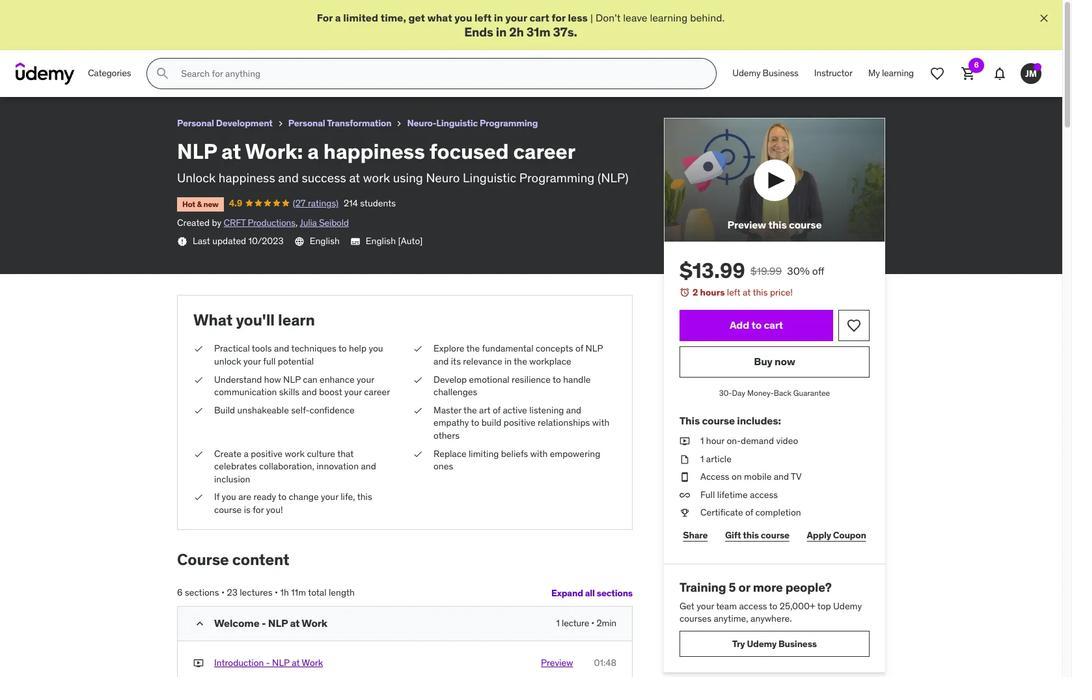 Task type: vqa. For each thing, say whether or not it's contained in the screenshot.
seek
no



Task type: locate. For each thing, give the bounding box(es) containing it.
preview up $13.99 $19.99 30% off
[[728, 218, 766, 231]]

1 horizontal spatial of
[[576, 343, 584, 354]]

culture
[[307, 448, 335, 459]]

1 vertical spatial positive
[[251, 448, 283, 459]]

preview down the lecture
[[541, 657, 573, 669]]

happiness
[[324, 138, 425, 165], [219, 170, 275, 186]]

work inside button
[[302, 657, 323, 669]]

1 work from the top
[[302, 617, 328, 630]]

expand
[[552, 587, 583, 599]]

1 horizontal spatial •
[[275, 587, 278, 599]]

your left life,
[[321, 491, 338, 503]]

and inside explore the fundamental concepts of nlp and its relevance in the workplace
[[434, 355, 449, 367]]

for
[[552, 11, 566, 24], [253, 504, 264, 516]]

0 vertical spatial work
[[363, 170, 390, 186]]

1 hour on-demand video
[[701, 435, 798, 447]]

at for introduction - nlp at work
[[292, 657, 300, 669]]

nlp down 6 sections • 23 lectures • 1h 11m total length
[[268, 617, 288, 630]]

course
[[789, 218, 822, 231], [702, 414, 735, 427], [214, 504, 242, 516], [761, 529, 790, 541]]

work down welcome - nlp at work
[[302, 657, 323, 669]]

xsmall image for develop emotional resilience to handle challenges
[[413, 373, 423, 386]]

1 horizontal spatial 6
[[974, 60, 979, 70]]

this right "gift"
[[743, 529, 759, 541]]

6 down course
[[177, 587, 183, 599]]

personal for personal development
[[177, 117, 214, 129]]

for inside "if you are ready to change your life, this course is for you!"
[[253, 504, 264, 516]]

30-day money-back guarantee
[[719, 388, 830, 398]]

1 horizontal spatial career
[[513, 138, 576, 165]]

•
[[221, 587, 225, 599], [275, 587, 278, 599], [591, 617, 595, 629]]

and down can
[[302, 386, 317, 398]]

1 vertical spatial 1
[[701, 453, 704, 465]]

you inside practical tools and techniques to help you unlock your full potential
[[369, 343, 383, 354]]

wishlist image
[[930, 66, 945, 82]]

programming inside nlp at work: a happiness focused career unlock happiness and success at work using neuro linguistic programming (nlp)
[[519, 170, 595, 186]]

0 vertical spatial positive
[[504, 417, 536, 429]]

1 vertical spatial programming
[[519, 170, 595, 186]]

the left art
[[464, 404, 477, 416]]

to inside button
[[752, 319, 762, 332]]

sections right 'all'
[[597, 587, 633, 599]]

1 vertical spatial for
[[253, 504, 264, 516]]

xsmall image up the share on the bottom right of page
[[680, 507, 690, 520]]

0 horizontal spatial cart
[[530, 11, 549, 24]]

to inside master the art of active listening and empathy to build positive relationships with others
[[471, 417, 479, 429]]

a inside create a positive work culture that celebrates collaboration, innovation and inclusion
[[244, 448, 249, 459]]

your up 'courses'
[[697, 600, 714, 612]]

10/2023
[[248, 235, 284, 247]]

nlp inside understand how nlp can enhance your communication skills and boost your career
[[283, 373, 301, 385]]

for inside for a limited time, get what you left in your cart for less | don't leave learning behind. ends in 2h 31m 37s .
[[552, 11, 566, 24]]

a for create a positive work culture that celebrates collaboration, innovation and inclusion
[[244, 448, 249, 459]]

2 vertical spatial a
[[244, 448, 249, 459]]

crft productions link
[[224, 217, 296, 229]]

1 horizontal spatial english
[[366, 235, 396, 247]]

xsmall image left explore
[[413, 343, 423, 355]]

0 vertical spatial 1
[[701, 435, 704, 447]]

1 horizontal spatial happiness
[[324, 138, 425, 165]]

udemy inside training 5 or more people? get your team access to 25,000+ top udemy courses anytime, anywhere.
[[833, 600, 862, 612]]

course down the completion
[[761, 529, 790, 541]]

a inside nlp at work: a happiness focused career unlock happiness and success at work using neuro linguistic programming (nlp)
[[308, 138, 319, 165]]

• for 1
[[591, 617, 595, 629]]

0 vertical spatial the
[[467, 343, 480, 354]]

xsmall image for last updated 10/2023
[[177, 236, 188, 247]]

in inside explore the fundamental concepts of nlp and its relevance in the workplace
[[505, 355, 512, 367]]

0 horizontal spatial positive
[[251, 448, 283, 459]]

and up the full
[[274, 343, 289, 354]]

1 horizontal spatial sections
[[597, 587, 633, 599]]

alarm image
[[680, 287, 690, 298]]

introduction
[[214, 657, 264, 669]]

1 sections from the left
[[185, 587, 219, 599]]

and inside nlp at work: a happiness focused career unlock happiness and success at work using neuro linguistic programming (nlp)
[[278, 170, 299, 186]]

• for 6
[[221, 587, 225, 599]]

personal transformation link
[[288, 115, 392, 132]]

• left 1h 11m at the left
[[275, 587, 278, 599]]

work for introduction - nlp at work
[[302, 657, 323, 669]]

and inside create a positive work culture that celebrates collaboration, innovation and inclusion
[[361, 460, 376, 472]]

6 left notifications image
[[974, 60, 979, 70]]

programming left (nlp)
[[519, 170, 595, 186]]

and up relationships
[[566, 404, 582, 416]]

course
[[177, 550, 229, 570]]

and left its
[[434, 355, 449, 367]]

2 personal from the left
[[288, 117, 325, 129]]

to
[[752, 319, 762, 332], [339, 343, 347, 354], [553, 373, 561, 385], [471, 417, 479, 429], [278, 491, 287, 503], [769, 600, 778, 612]]

completion
[[756, 507, 801, 519]]

1 vertical spatial business
[[779, 638, 817, 650]]

xsmall image for 1 hour on-demand video
[[680, 435, 690, 448]]

updated
[[212, 235, 246, 247]]

0 vertical spatial you
[[455, 11, 472, 24]]

in down fundamental
[[505, 355, 512, 367]]

with inside master the art of active listening and empathy to build positive relationships with others
[[592, 417, 610, 429]]

communication
[[214, 386, 277, 398]]

your
[[506, 11, 527, 24], [244, 355, 261, 367], [357, 373, 374, 385], [345, 386, 362, 398], [321, 491, 338, 503], [697, 600, 714, 612]]

xsmall image
[[394, 119, 405, 129], [193, 343, 204, 355], [193, 373, 204, 386], [193, 404, 204, 417], [413, 404, 423, 417], [680, 435, 690, 448], [413, 448, 423, 460], [193, 491, 204, 504], [193, 657, 204, 670]]

at inside button
[[292, 657, 300, 669]]

2 hours left at this price!
[[693, 287, 793, 299]]

1 left the lecture
[[556, 617, 560, 629]]

practical
[[214, 343, 250, 354]]

2 english from the left
[[366, 235, 396, 247]]

xsmall image left unlock
[[193, 343, 204, 355]]

udemy
[[733, 67, 761, 79], [833, 600, 862, 612], [747, 638, 777, 650]]

close image
[[1038, 12, 1051, 25]]

ends
[[464, 24, 493, 40]]

business left instructor
[[763, 67, 799, 79]]

total
[[308, 587, 327, 599]]

0 vertical spatial for
[[552, 11, 566, 24]]

your inside "if you are ready to change your life, this course is for you!"
[[321, 491, 338, 503]]

gift this course
[[725, 529, 790, 541]]

course down if
[[214, 504, 242, 516]]

career
[[513, 138, 576, 165], [364, 386, 390, 398]]

of right concepts
[[576, 343, 584, 354]]

Search for anything text field
[[179, 63, 701, 85]]

of right art
[[493, 404, 501, 416]]

1 horizontal spatial with
[[592, 417, 610, 429]]

1 horizontal spatial preview
[[728, 218, 766, 231]]

tools
[[252, 343, 272, 354]]

cart up '2h 31m 37s' in the top of the page
[[530, 11, 549, 24]]

and left "tv"
[[774, 471, 789, 483]]

xsmall image left if
[[193, 491, 204, 504]]

1 horizontal spatial you
[[369, 343, 383, 354]]

udemy image
[[16, 63, 75, 85]]

-
[[262, 617, 266, 630], [266, 657, 270, 669]]

personal left development
[[177, 117, 214, 129]]

people?
[[786, 580, 832, 595]]

shopping cart with 6 items image
[[961, 66, 977, 82]]

happiness down transformation
[[324, 138, 425, 165]]

empowering
[[550, 448, 601, 459]]

1 vertical spatial you
[[369, 343, 383, 354]]

left up the ends at the top left of the page
[[475, 11, 492, 24]]

article
[[706, 453, 732, 465]]

to down art
[[471, 417, 479, 429]]

english down julia seibold link
[[310, 235, 340, 247]]

your inside practical tools and techniques to help you unlock your full potential
[[244, 355, 261, 367]]

to up you!
[[278, 491, 287, 503]]

your inside training 5 or more people? get your team access to 25,000+ top udemy courses anytime, anywhere.
[[697, 600, 714, 612]]

$13.99 $19.99 30% off
[[680, 257, 825, 284]]

transformation
[[327, 117, 392, 129]]

0 vertical spatial -
[[262, 617, 266, 630]]

to right add
[[752, 319, 762, 332]]

build
[[214, 404, 235, 416]]

1 vertical spatial linguistic
[[463, 170, 517, 186]]

celebrates
[[214, 460, 257, 472]]

xsmall image left build at the bottom left of page
[[193, 404, 204, 417]]

to up anywhere. on the right of page
[[769, 600, 778, 612]]

cart inside button
[[764, 319, 783, 332]]

full
[[701, 489, 715, 501]]

build
[[482, 417, 502, 429]]

0 vertical spatial programming
[[480, 117, 538, 129]]

work
[[302, 617, 328, 630], [302, 657, 323, 669]]

preview inside 'button'
[[728, 218, 766, 231]]

empathy
[[434, 417, 469, 429]]

1
[[701, 435, 704, 447], [701, 453, 704, 465], [556, 617, 560, 629]]

anytime,
[[714, 613, 749, 625]]

0 horizontal spatial career
[[364, 386, 390, 398]]

english right closed captions 'icon'
[[366, 235, 396, 247]]

art
[[479, 404, 491, 416]]

closed captions image
[[350, 236, 361, 247]]

xsmall image for practical tools and techniques to help you unlock your full potential
[[193, 343, 204, 355]]

to inside training 5 or more people? get your team access to 25,000+ top udemy courses anytime, anywhere.
[[769, 600, 778, 612]]

1 horizontal spatial work
[[363, 170, 390, 186]]

left right hours
[[727, 287, 741, 299]]

expand all sections button
[[552, 580, 633, 606]]

1 for 1 article
[[701, 453, 704, 465]]

instructor
[[814, 67, 853, 79]]

welcome
[[214, 617, 260, 630]]

work down total
[[302, 617, 328, 630]]

• left '2min'
[[591, 617, 595, 629]]

work inside create a positive work culture that celebrates collaboration, innovation and inclusion
[[285, 448, 305, 459]]

- for welcome
[[262, 617, 266, 630]]

30%
[[787, 265, 810, 278]]

1 vertical spatial with
[[531, 448, 548, 459]]

0 horizontal spatial of
[[493, 404, 501, 416]]

positive inside create a positive work culture that celebrates collaboration, innovation and inclusion
[[251, 448, 283, 459]]

at for 2 hours left at this price!
[[743, 287, 751, 299]]

learning inside 'link'
[[882, 67, 914, 79]]

learning right 'my'
[[882, 67, 914, 79]]

you for practical tools and techniques to help you unlock your full potential
[[369, 343, 383, 354]]

cart down price!
[[764, 319, 783, 332]]

1 horizontal spatial for
[[552, 11, 566, 24]]

0 horizontal spatial a
[[244, 448, 249, 459]]

1 vertical spatial a
[[308, 138, 319, 165]]

of inside explore the fundamental concepts of nlp and its relevance in the workplace
[[576, 343, 584, 354]]

(27
[[293, 197, 306, 209]]

mobile
[[744, 471, 772, 483]]

xsmall image left 1 article
[[680, 453, 690, 466]]

for left the less
[[552, 11, 566, 24]]

replace limiting beliefs with empowering ones
[[434, 448, 601, 472]]

0 vertical spatial career
[[513, 138, 576, 165]]

0 horizontal spatial left
[[475, 11, 492, 24]]

a right for
[[335, 11, 341, 24]]

a up success
[[308, 138, 319, 165]]

0 horizontal spatial with
[[531, 448, 548, 459]]

the inside master the art of active listening and empathy to build positive relationships with others
[[464, 404, 477, 416]]

xsmall image for understand how nlp can enhance your communication skills and boost your career
[[193, 373, 204, 386]]

learning inside for a limited time, get what you left in your cart for less | don't leave learning behind. ends in 2h 31m 37s .
[[650, 11, 688, 24]]

at down $13.99 $19.99 30% off
[[743, 287, 751, 299]]

try udemy business link
[[680, 631, 870, 657]]

2 vertical spatial you
[[222, 491, 236, 503]]

2 vertical spatial of
[[746, 507, 754, 519]]

xsmall image for access on mobile and tv
[[680, 471, 690, 484]]

course content
[[177, 550, 289, 570]]

2 horizontal spatial a
[[335, 11, 341, 24]]

this inside 'button'
[[769, 218, 787, 231]]

0 horizontal spatial preview
[[541, 657, 573, 669]]

if
[[214, 491, 220, 503]]

0 horizontal spatial •
[[221, 587, 225, 599]]

nlp up skills
[[283, 373, 301, 385]]

1 horizontal spatial cart
[[764, 319, 783, 332]]

last updated 10/2023
[[193, 235, 284, 247]]

at for welcome - nlp at work
[[290, 617, 300, 630]]

work up students
[[363, 170, 390, 186]]

1 horizontal spatial a
[[308, 138, 319, 165]]

linguistic up focused
[[436, 117, 478, 129]]

and inside master the art of active listening and empathy to build positive relationships with others
[[566, 404, 582, 416]]

1 vertical spatial of
[[493, 404, 501, 416]]

your up '2h 31m 37s' in the top of the page
[[506, 11, 527, 24]]

to down the workplace at the bottom of the page
[[553, 373, 561, 385]]

xsmall image left neuro- at the top
[[394, 119, 405, 129]]

access
[[701, 471, 730, 483]]

resilience
[[512, 373, 551, 385]]

1 vertical spatial work
[[302, 657, 323, 669]]

0 vertical spatial learning
[[650, 11, 688, 24]]

0 vertical spatial of
[[576, 343, 584, 354]]

ready
[[254, 491, 276, 503]]

xsmall image
[[275, 119, 286, 129], [177, 236, 188, 247], [413, 343, 423, 355], [413, 373, 423, 386], [193, 448, 204, 460], [680, 453, 690, 466], [680, 471, 690, 484], [680, 489, 690, 502], [680, 507, 690, 520]]

1 vertical spatial work
[[285, 448, 305, 459]]

xsmall image left understand on the bottom
[[193, 373, 204, 386]]

neuro
[[426, 170, 460, 186]]

you right if
[[222, 491, 236, 503]]

- right introduction
[[266, 657, 270, 669]]

you inside for a limited time, get what you left in your cart for less | don't leave learning behind. ends in 2h 31m 37s .
[[455, 11, 472, 24]]

nlp at work: a happiness focused career unlock happiness and success at work using neuro linguistic programming (nlp)
[[177, 138, 629, 186]]

nlp up "unlock"
[[177, 138, 217, 165]]

xsmall image for full lifetime access
[[680, 489, 690, 502]]

at up 214
[[349, 170, 360, 186]]

with
[[592, 417, 610, 429], [531, 448, 548, 459]]

nlp for welcome - nlp at work
[[268, 617, 288, 630]]

the down fundamental
[[514, 355, 527, 367]]

1 horizontal spatial left
[[727, 287, 741, 299]]

xsmall image for explore the fundamental concepts of nlp and its relevance in the workplace
[[413, 343, 423, 355]]

6 for 6 sections • 23 lectures • 1h 11m total length
[[177, 587, 183, 599]]

23
[[227, 587, 238, 599]]

0 vertical spatial with
[[592, 417, 610, 429]]

ratings)
[[308, 197, 339, 209]]

xsmall image left last
[[177, 236, 188, 247]]

course up 30%
[[789, 218, 822, 231]]

learning right 'leave' at the right top of page
[[650, 11, 688, 24]]

2 horizontal spatial you
[[455, 11, 472, 24]]

personal
[[177, 117, 214, 129], [288, 117, 325, 129]]

1 vertical spatial access
[[739, 600, 767, 612]]

xsmall image left master
[[413, 404, 423, 417]]

- right welcome
[[262, 617, 266, 630]]

0 horizontal spatial 6
[[177, 587, 183, 599]]

this
[[769, 218, 787, 231], [753, 287, 768, 299], [357, 491, 372, 503], [743, 529, 759, 541]]

0 vertical spatial cart
[[530, 11, 549, 24]]

0 horizontal spatial personal
[[177, 117, 214, 129]]

to left help
[[339, 343, 347, 354]]

0 vertical spatial a
[[335, 11, 341, 24]]

1 english from the left
[[310, 235, 340, 247]]

0 horizontal spatial sections
[[185, 587, 219, 599]]

0 horizontal spatial for
[[253, 504, 264, 516]]

what
[[193, 310, 233, 330]]

success
[[302, 170, 346, 186]]

a up the celebrates on the bottom left of the page
[[244, 448, 249, 459]]

1 horizontal spatial learning
[[882, 67, 914, 79]]

cart inside for a limited time, get what you left in your cart for less | don't leave learning behind. ends in 2h 31m 37s .
[[530, 11, 549, 24]]

access inside training 5 or more people? get your team access to 25,000+ top udemy courses anytime, anywhere.
[[739, 600, 767, 612]]

last
[[193, 235, 210, 247]]

the
[[467, 343, 480, 354], [514, 355, 527, 367], [464, 404, 477, 416]]

$19.99
[[751, 265, 782, 278]]

you up the ends at the top left of the page
[[455, 11, 472, 24]]

english for english
[[310, 235, 340, 247]]

1 horizontal spatial positive
[[504, 417, 536, 429]]

nlp down welcome - nlp at work
[[272, 657, 290, 669]]

enhance
[[320, 373, 355, 385]]

with right relationships
[[592, 417, 610, 429]]

0 vertical spatial 6
[[974, 60, 979, 70]]

business down anywhere. on the right of page
[[779, 638, 817, 650]]

neuro-
[[407, 117, 436, 129]]

1 vertical spatial happiness
[[219, 170, 275, 186]]

0 horizontal spatial learning
[[650, 11, 688, 24]]

0 horizontal spatial you
[[222, 491, 236, 503]]

in right the ends at the top left of the page
[[496, 24, 507, 40]]

time,
[[381, 11, 406, 24]]

programming up focused
[[480, 117, 538, 129]]

don't
[[596, 11, 621, 24]]

the up relevance
[[467, 343, 480, 354]]

0 horizontal spatial english
[[310, 235, 340, 247]]

1 vertical spatial preview
[[541, 657, 573, 669]]

the for fundamental
[[467, 343, 480, 354]]

a
[[335, 11, 341, 24], [308, 138, 319, 165], [244, 448, 249, 459]]

boost
[[319, 386, 342, 398]]

1 left hour
[[701, 435, 704, 447]]

0 vertical spatial preview
[[728, 218, 766, 231]]

2 work from the top
[[302, 657, 323, 669]]

xsmall image left full
[[680, 489, 690, 502]]

01:48
[[594, 657, 617, 669]]

and up (27
[[278, 170, 299, 186]]

at down 1h 11m at the left
[[290, 617, 300, 630]]

0 vertical spatial work
[[302, 617, 328, 630]]

2 vertical spatial the
[[464, 404, 477, 416]]

2 sections from the left
[[597, 587, 633, 599]]

add to cart
[[730, 319, 783, 332]]

1 vertical spatial -
[[266, 657, 270, 669]]

xsmall image down this
[[680, 435, 690, 448]]

6 sections • 23 lectures • 1h 11m total length
[[177, 587, 355, 599]]

1 vertical spatial udemy
[[833, 600, 862, 612]]

happiness up 4.9
[[219, 170, 275, 186]]

0 horizontal spatial work
[[285, 448, 305, 459]]

xsmall image left ones
[[413, 448, 423, 460]]

personal up work:
[[288, 117, 325, 129]]

1 vertical spatial cart
[[764, 319, 783, 332]]

work up collaboration,
[[285, 448, 305, 459]]

xsmall image left access
[[680, 471, 690, 484]]

1 vertical spatial learning
[[882, 67, 914, 79]]

sections
[[185, 587, 219, 599], [597, 587, 633, 599]]

nlp inside button
[[272, 657, 290, 669]]

for right "is"
[[253, 504, 264, 516]]

- inside introduction - nlp at work button
[[266, 657, 270, 669]]

a inside for a limited time, get what you left in your cart for less | don't leave learning behind. ends in 2h 31m 37s .
[[335, 11, 341, 24]]

1 vertical spatial 6
[[177, 587, 183, 599]]

1 vertical spatial career
[[364, 386, 390, 398]]

2 horizontal spatial •
[[591, 617, 595, 629]]

2h 31m 37s
[[509, 24, 574, 40]]

1 personal from the left
[[177, 117, 214, 129]]

1 horizontal spatial personal
[[288, 117, 325, 129]]

and inside understand how nlp can enhance your communication skills and boost your career
[[302, 386, 317, 398]]

cart
[[530, 11, 549, 24], [764, 319, 783, 332]]

you right help
[[369, 343, 383, 354]]

linguistic down focused
[[463, 170, 517, 186]]

nlp up the handle
[[586, 343, 603, 354]]

xsmall image down small icon
[[193, 657, 204, 670]]

sections left 23
[[185, 587, 219, 599]]

access down the or
[[739, 600, 767, 612]]

2 horizontal spatial of
[[746, 507, 754, 519]]

• left 23
[[221, 587, 225, 599]]

julia
[[300, 217, 317, 229]]

anywhere.
[[751, 613, 792, 625]]

develop
[[434, 373, 467, 385]]

0 vertical spatial left
[[475, 11, 492, 24]]

is
[[244, 504, 251, 516]]

if you are ready to change your life, this course is for you!
[[214, 491, 372, 516]]

at down welcome - nlp at work
[[292, 657, 300, 669]]



Task type: describe. For each thing, give the bounding box(es) containing it.
on-
[[727, 435, 741, 447]]

linguistic inside nlp at work: a happiness focused career unlock happiness and success at work using neuro linguistic programming (nlp)
[[463, 170, 517, 186]]

career inside understand how nlp can enhance your communication skills and boost your career
[[364, 386, 390, 398]]

nlp for introduction - nlp at work
[[272, 657, 290, 669]]

xsmall image for replace limiting beliefs with empowering ones
[[413, 448, 423, 460]]

to inside "if you are ready to change your life, this course is for you!"
[[278, 491, 287, 503]]

0 vertical spatial business
[[763, 67, 799, 79]]

2 vertical spatial 1
[[556, 617, 560, 629]]

get
[[409, 11, 425, 24]]

sections inside expand all sections dropdown button
[[597, 587, 633, 599]]

unlock
[[214, 355, 241, 367]]

hot
[[182, 199, 195, 209]]

day
[[732, 388, 746, 398]]

positive inside master the art of active listening and empathy to build positive relationships with others
[[504, 417, 536, 429]]

personal development
[[177, 117, 273, 129]]

understand
[[214, 373, 262, 385]]

apply coupon
[[807, 529, 866, 541]]

listening
[[529, 404, 564, 416]]

- for introduction
[[266, 657, 270, 669]]

money-
[[747, 388, 774, 398]]

share button
[[680, 522, 711, 548]]

seibold
[[319, 217, 349, 229]]

in right what
[[494, 11, 503, 24]]

course inside "if you are ready to change your life, this course is for you!"
[[214, 504, 242, 516]]

1 lecture • 2min
[[556, 617, 617, 629]]

your down enhance
[[345, 386, 362, 398]]

1 vertical spatial the
[[514, 355, 527, 367]]

on
[[732, 471, 742, 483]]

xsmall image for 1 article
[[680, 453, 690, 466]]

this left price!
[[753, 287, 768, 299]]

full lifetime access
[[701, 489, 778, 501]]

concepts
[[536, 343, 573, 354]]

with inside replace limiting beliefs with empowering ones
[[531, 448, 548, 459]]

instructor link
[[807, 58, 861, 89]]

for for if you are ready to change your life, this course is for you!
[[253, 504, 264, 516]]

0 vertical spatial happiness
[[324, 138, 425, 165]]

$13.99
[[680, 257, 745, 284]]

and inside practical tools and techniques to help you unlock your full potential
[[274, 343, 289, 354]]

30-
[[719, 388, 732, 398]]

personal transformation
[[288, 117, 392, 129]]

your right enhance
[[357, 373, 374, 385]]

1 vertical spatial left
[[727, 287, 741, 299]]

develop emotional resilience to handle challenges
[[434, 373, 591, 398]]

for for for a limited time, get what you left in your cart for less | don't leave learning behind. ends in 2h 31m 37s .
[[552, 11, 566, 24]]

udemy business
[[733, 67, 799, 79]]

the for art
[[464, 404, 477, 416]]

course inside 'button'
[[789, 218, 822, 231]]

career inside nlp at work: a happiness focused career unlock happiness and success at work using neuro linguistic programming (nlp)
[[513, 138, 576, 165]]

techniques
[[291, 343, 336, 354]]

5
[[729, 580, 736, 595]]

xsmall image for build unshakeable self-confidence
[[193, 404, 204, 417]]

inclusion
[[214, 473, 250, 485]]

lectures
[[240, 587, 273, 599]]

add to cart button
[[680, 310, 833, 341]]

top
[[818, 600, 831, 612]]

0 horizontal spatial happiness
[[219, 170, 275, 186]]

xsmall image for if you are ready to change your life, this course is for you!
[[193, 491, 204, 504]]

help
[[349, 343, 367, 354]]

xsmall image for master the art of active listening and empathy to build positive relationships with others
[[413, 404, 423, 417]]

english for english [auto]
[[366, 235, 396, 247]]

focused
[[430, 138, 509, 165]]

xsmall image up work:
[[275, 119, 286, 129]]

created
[[177, 217, 210, 229]]

.
[[574, 24, 577, 40]]

off
[[812, 265, 825, 278]]

you for for a limited time, get what you left in your cart for less | don't leave learning behind. ends in 2h 31m 37s .
[[455, 11, 472, 24]]

limited
[[343, 11, 378, 24]]

2
[[693, 287, 698, 299]]

personal development link
[[177, 115, 273, 132]]

preview for preview
[[541, 657, 573, 669]]

this course includes:
[[680, 414, 781, 427]]

crft
[[224, 217, 246, 229]]

introduction - nlp at work button
[[214, 657, 323, 670]]

0 vertical spatial linguistic
[[436, 117, 478, 129]]

course up hour
[[702, 414, 735, 427]]

you inside "if you are ready to change your life, this course is for you!"
[[222, 491, 236, 503]]

potential
[[278, 355, 314, 367]]

gift
[[725, 529, 741, 541]]

a for for a limited time, get what you left in your cart for less | don't leave learning behind. ends in 2h 31m 37s .
[[335, 11, 341, 24]]

build unshakeable self-confidence
[[214, 404, 355, 416]]

0 vertical spatial access
[[750, 489, 778, 501]]

certificate of completion
[[701, 507, 801, 519]]

your inside for a limited time, get what you left in your cart for less | don't leave learning behind. ends in 2h 31m 37s .
[[506, 11, 527, 24]]

life,
[[341, 491, 355, 503]]

xsmall image for certificate of completion
[[680, 507, 690, 520]]

0 vertical spatial udemy
[[733, 67, 761, 79]]

to inside practical tools and techniques to help you unlock your full potential
[[339, 343, 347, 354]]

jm
[[1026, 68, 1037, 79]]

includes:
[[737, 414, 781, 427]]

of inside master the art of active listening and empathy to build positive relationships with others
[[493, 404, 501, 416]]

limiting
[[469, 448, 499, 459]]

self-
[[291, 404, 310, 416]]

small image
[[193, 617, 206, 630]]

nlp for understand how nlp can enhance your communication skills and boost your career
[[283, 373, 301, 385]]

julia seibold link
[[300, 217, 349, 229]]

to inside develop emotional resilience to handle challenges
[[553, 373, 561, 385]]

collaboration,
[[259, 460, 314, 472]]

6 link
[[953, 58, 985, 89]]

explore the fundamental concepts of nlp and its relevance in the workplace
[[434, 343, 603, 367]]

work for welcome - nlp at work
[[302, 617, 328, 630]]

expand all sections
[[552, 587, 633, 599]]

emotional
[[469, 373, 510, 385]]

replace
[[434, 448, 467, 459]]

buy now button
[[680, 346, 870, 378]]

2min
[[597, 617, 617, 629]]

my learning link
[[861, 58, 922, 89]]

change
[[289, 491, 319, 503]]

that
[[337, 448, 354, 459]]

&
[[197, 199, 202, 209]]

at down personal development link
[[221, 138, 241, 165]]

guarantee
[[794, 388, 830, 398]]

course language image
[[294, 236, 304, 247]]

work inside nlp at work: a happiness focused career unlock happiness and success at work using neuro linguistic programming (nlp)
[[363, 170, 390, 186]]

4.9
[[229, 197, 242, 209]]

1h 11m
[[280, 587, 306, 599]]

udemy business link
[[725, 58, 807, 89]]

wishlist image
[[846, 318, 862, 333]]

unshakeable
[[237, 404, 289, 416]]

2 vertical spatial udemy
[[747, 638, 777, 650]]

what you'll learn
[[193, 310, 315, 330]]

leave
[[623, 11, 648, 24]]

1 article
[[701, 453, 732, 465]]

personal for personal transformation
[[288, 117, 325, 129]]

nlp inside explore the fundamental concepts of nlp and its relevance in the workplace
[[586, 343, 603, 354]]

214
[[344, 197, 358, 209]]

can
[[303, 373, 318, 385]]

you'll
[[236, 310, 275, 330]]

214 students
[[344, 197, 396, 209]]

training 5 or more people? get your team access to 25,000+ top udemy courses anytime, anywhere.
[[680, 580, 862, 625]]

apply coupon button
[[804, 522, 870, 548]]

active
[[503, 404, 527, 416]]

demand
[[741, 435, 774, 447]]

gift this course link
[[722, 522, 793, 548]]

nlp inside nlp at work: a happiness focused career unlock happiness and success at work using neuro linguistic programming (nlp)
[[177, 138, 217, 165]]

training
[[680, 580, 726, 595]]

xsmall image for create a positive work culture that celebrates collaboration, innovation and inclusion
[[193, 448, 204, 460]]

preview for preview this course
[[728, 218, 766, 231]]

hot & new
[[182, 199, 219, 209]]

try udemy business
[[733, 638, 817, 650]]

notifications image
[[992, 66, 1008, 82]]

you have alerts image
[[1034, 63, 1042, 71]]

innovation
[[317, 460, 359, 472]]

6 for 6
[[974, 60, 979, 70]]

submit search image
[[155, 66, 171, 82]]

1 for 1 hour on-demand video
[[701, 435, 704, 447]]

this inside "if you are ready to change your life, this course is for you!"
[[357, 491, 372, 503]]

left inside for a limited time, get what you left in your cart for less | don't leave learning behind. ends in 2h 31m 37s .
[[475, 11, 492, 24]]



